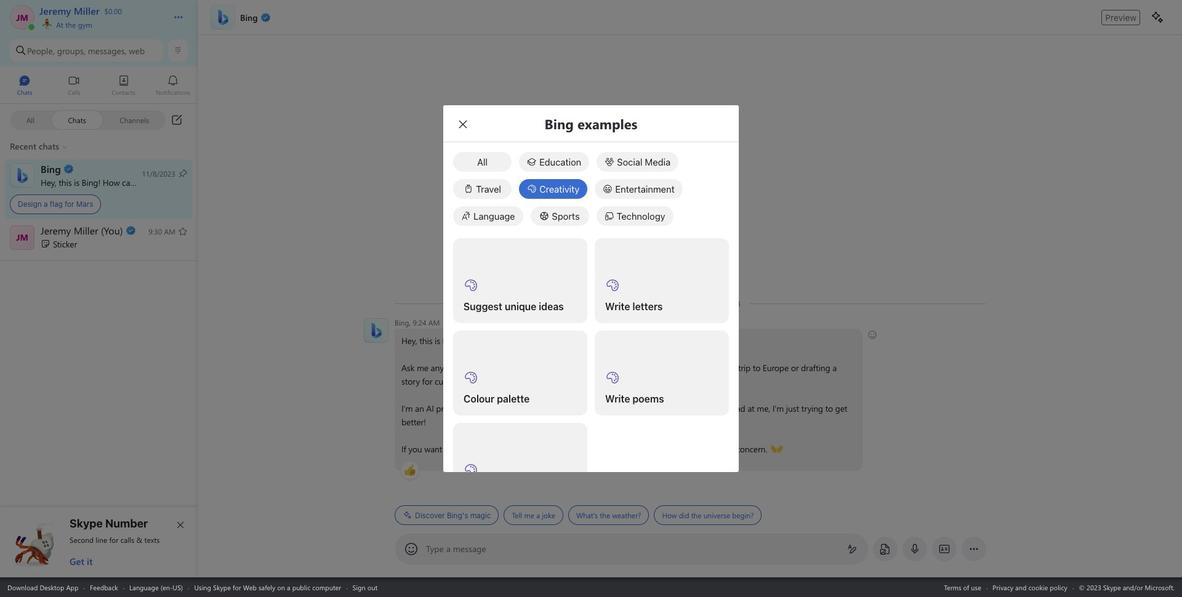Task type: locate. For each thing, give the bounding box(es) containing it.
to down vegan in the bottom of the page
[[562, 376, 569, 387]]

1 vertical spatial all
[[477, 156, 488, 167]]

1 vertical spatial bing
[[442, 335, 460, 347]]

technology
[[617, 211, 665, 222]]

the right did
[[691, 510, 702, 520]]

language for language (en-us)
[[129, 583, 159, 592]]

just
[[786, 403, 799, 414], [689, 443, 702, 455]]

web
[[243, 583, 257, 592]]

chats
[[68, 115, 86, 125]]

using
[[194, 583, 211, 592]]

this down 9:24
[[419, 335, 432, 347]]

groups, inside button
[[57, 45, 86, 56]]

1 horizontal spatial type
[[493, 443, 509, 455]]

poems
[[633, 393, 664, 404]]

hey, for hey, this is bing
[[401, 335, 417, 347]]

get left mad
[[714, 403, 727, 414]]

of
[[464, 362, 472, 374], [963, 583, 969, 592]]

0 vertical spatial type
[[446, 362, 462, 374]]

2 want from the left
[[590, 443, 608, 455]]

me
[[417, 362, 428, 374], [605, 376, 617, 387], [637, 443, 649, 455], [524, 510, 534, 520]]

skype number element
[[10, 517, 188, 568]]

the
[[65, 20, 76, 30], [600, 510, 610, 520], [691, 510, 702, 520]]

how left did
[[662, 510, 677, 520]]

skype up second
[[70, 517, 103, 530]]

0 horizontal spatial the
[[65, 20, 76, 30]]

i left might
[[584, 403, 586, 414]]

write poems
[[605, 393, 664, 404]]

joke
[[542, 510, 555, 520]]

weird.
[[668, 403, 690, 414]]

how right ! at the top left
[[103, 176, 120, 188]]

1 vertical spatial groups,
[[491, 376, 519, 387]]

0 horizontal spatial hey,
[[41, 176, 56, 188]]

policy
[[1050, 583, 1068, 592]]

give
[[620, 443, 635, 455]]

i right can
[[137, 176, 139, 188]]

hey, this is bing ! how can i help you today?
[[41, 176, 202, 188]]

suggest
[[464, 301, 502, 312]]

1 horizontal spatial skype
[[213, 583, 231, 592]]

1 write from the top
[[605, 301, 630, 312]]

&
[[136, 535, 142, 545]]

a left joke
[[536, 510, 540, 520]]

0 vertical spatial write
[[605, 301, 630, 312]]

for right "line"
[[109, 535, 119, 545]]

skype right using
[[213, 583, 231, 592]]

the right at
[[65, 20, 76, 30]]

a inside the ask me any type of question, like finding vegan restaurants in cambridge, itinerary for your trip to europe or drafting a story for curious kids. in groups, remember to mention me with @bing. i'm an ai preview, so i'm still learning. sometimes i might say something weird. don't get mad at me, i'm just trying to get better! if you want to start over, type
[[832, 362, 837, 374]]

0 horizontal spatial skype
[[70, 517, 103, 530]]

0 horizontal spatial want
[[424, 443, 442, 455]]

for inside skype number element
[[109, 535, 119, 545]]

terms of use link
[[944, 583, 981, 592]]

write for write letters
[[605, 301, 630, 312]]

1 horizontal spatial groups,
[[491, 376, 519, 387]]

hey, up design a flag for mars
[[41, 176, 56, 188]]

skype
[[70, 517, 103, 530], [213, 583, 231, 592]]

1 vertical spatial write
[[605, 393, 630, 404]]

1 horizontal spatial the
[[600, 510, 610, 520]]

1 vertical spatial just
[[689, 443, 702, 455]]

to right trip
[[753, 362, 760, 374]]

a right drafting
[[832, 362, 837, 374]]

0 vertical spatial is
[[74, 176, 79, 188]]

people, groups, messages, web
[[27, 45, 145, 56]]

get right trying
[[835, 403, 847, 414]]

0 vertical spatial skype
[[70, 517, 103, 530]]

people,
[[27, 45, 55, 56]]

story
[[401, 376, 420, 387]]

you inside the ask me any type of question, like finding vegan restaurants in cambridge, itinerary for your trip to europe or drafting a story for curious kids. in groups, remember to mention me with @bing. i'm an ai preview, so i'm still learning. sometimes i might say something weird. don't get mad at me, i'm just trying to get better! if you want to start over, type
[[408, 443, 422, 455]]

1 horizontal spatial how
[[662, 510, 677, 520]]

hey, down bing,
[[401, 335, 417, 347]]

1 horizontal spatial you
[[408, 443, 422, 455]]

type up curious
[[446, 362, 462, 374]]

3 i'm from the left
[[772, 403, 784, 414]]

i inside the ask me any type of question, like finding vegan restaurants in cambridge, itinerary for your trip to europe or drafting a story for curious kids. in groups, remember to mention me with @bing. i'm an ai preview, so i'm still learning. sometimes i might say something weird. don't get mad at me, i'm just trying to get better! if you want to start over, type
[[584, 403, 586, 414]]

for left the your
[[707, 362, 717, 374]]

sign out
[[352, 583, 378, 592]]

1 horizontal spatial this
[[419, 335, 432, 347]]

how inside button
[[662, 510, 677, 520]]

discover
[[415, 511, 445, 520]]

of inside the ask me any type of question, like finding vegan restaurants in cambridge, itinerary for your trip to europe or drafting a story for curious kids. in groups, remember to mention me with @bing. i'm an ai preview, so i'm still learning. sometimes i might say something weird. don't get mad at me, i'm just trying to get better! if you want to start over, type
[[464, 362, 472, 374]]

vegan
[[553, 362, 575, 374]]

0 horizontal spatial get
[[714, 403, 727, 414]]

!
[[98, 176, 100, 188]]

public
[[292, 583, 310, 592]]

0 vertical spatial just
[[786, 403, 799, 414]]

2 write from the top
[[605, 393, 630, 404]]

me right tell
[[524, 510, 534, 520]]

calls
[[121, 535, 134, 545]]

0 vertical spatial of
[[464, 362, 472, 374]]

1 horizontal spatial of
[[963, 583, 969, 592]]

1 horizontal spatial is
[[435, 335, 440, 347]]

1 horizontal spatial i
[[584, 403, 586, 414]]

1 vertical spatial type
[[493, 443, 509, 455]]

out
[[367, 583, 378, 592]]

terms
[[944, 583, 961, 592]]

messages,
[[88, 45, 127, 56]]

bing up the mars
[[82, 176, 98, 188]]

write left letters
[[605, 301, 630, 312]]

of up kids.
[[464, 362, 472, 374]]

privacy and cookie policy
[[993, 583, 1068, 592]]

2 horizontal spatial the
[[691, 510, 702, 520]]

i'm right so in the left bottom of the page
[[479, 403, 490, 414]]

1 horizontal spatial hey,
[[401, 335, 417, 347]]

0 vertical spatial i
[[137, 176, 139, 188]]

for
[[65, 199, 74, 209], [707, 362, 717, 374], [422, 376, 432, 387], [109, 535, 119, 545], [233, 583, 241, 592]]

want left give
[[590, 443, 608, 455]]

write down the with
[[605, 393, 630, 404]]

to right trying
[[825, 403, 833, 414]]

0 horizontal spatial all
[[26, 115, 35, 125]]

get
[[70, 555, 84, 568]]

groups, down at the gym
[[57, 45, 86, 56]]

at the gym
[[54, 20, 92, 30]]

tell
[[512, 510, 522, 520]]

type right over,
[[493, 443, 509, 455]]

curious
[[435, 376, 461, 387]]

1 horizontal spatial all
[[477, 156, 488, 167]]

unique
[[505, 301, 536, 312]]

sticker button
[[0, 220, 198, 256]]

is down am
[[435, 335, 440, 347]]

.
[[546, 443, 548, 455]]

the right what's
[[600, 510, 610, 520]]

second
[[70, 535, 94, 545]]

0 horizontal spatial i'm
[[401, 403, 413, 414]]

0 vertical spatial groups,
[[57, 45, 86, 56]]

a
[[44, 199, 48, 209], [832, 362, 837, 374], [730, 443, 734, 455], [536, 510, 540, 520], [446, 543, 451, 555], [287, 583, 290, 592]]

groups,
[[57, 45, 86, 56], [491, 376, 519, 387]]

is left ! at the top left
[[74, 176, 79, 188]]

1 vertical spatial i
[[584, 403, 586, 414]]

0 vertical spatial bing
[[82, 176, 98, 188]]

0 horizontal spatial is
[[74, 176, 79, 188]]

i'm right me,
[[772, 403, 784, 414]]

it
[[87, 555, 93, 568]]

want inside the ask me any type of question, like finding vegan restaurants in cambridge, itinerary for your trip to europe or drafting a story for curious kids. in groups, remember to mention me with @bing. i'm an ai preview, so i'm still learning. sometimes i might say something weird. don't get mad at me, i'm just trying to get better! if you want to start over, type
[[424, 443, 442, 455]]

language left (en-
[[129, 583, 159, 592]]

report
[[704, 443, 727, 455]]

for left web
[[233, 583, 241, 592]]

1 vertical spatial of
[[963, 583, 969, 592]]

to
[[753, 362, 760, 374], [562, 376, 569, 387], [825, 403, 833, 414], [444, 443, 452, 455], [610, 443, 618, 455]]

privacy and cookie policy link
[[993, 583, 1068, 592]]

the for at
[[65, 20, 76, 30]]

creativity
[[539, 183, 580, 195]]

0 horizontal spatial bing
[[82, 176, 98, 188]]

0 horizontal spatial of
[[464, 362, 472, 374]]

i'm left an
[[401, 403, 413, 414]]

this for hey, this is bing ! how can i help you today?
[[59, 176, 72, 188]]

2 horizontal spatial i'm
[[772, 403, 784, 414]]

type
[[446, 362, 462, 374], [493, 443, 509, 455]]

0 horizontal spatial language
[[129, 583, 159, 592]]

all up travel
[[477, 156, 488, 167]]

feedback
[[90, 583, 118, 592]]

1 horizontal spatial i'm
[[479, 403, 490, 414]]

over,
[[473, 443, 490, 455]]

language down travel
[[473, 211, 515, 222]]

travel
[[476, 183, 501, 195]]

still
[[492, 403, 505, 414]]

want
[[424, 443, 442, 455], [590, 443, 608, 455]]

an
[[415, 403, 424, 414]]

this up flag
[[59, 176, 72, 188]]

just left report
[[689, 443, 702, 455]]

0 horizontal spatial you
[[160, 176, 173, 188]]

1 vertical spatial how
[[662, 510, 677, 520]]

tab list
[[0, 70, 198, 103]]

1 vertical spatial hey,
[[401, 335, 417, 347]]

concern.
[[736, 443, 767, 455]]

itinerary
[[674, 362, 704, 374]]

of left use
[[963, 583, 969, 592]]

type
[[426, 543, 444, 555]]

colour palette
[[464, 393, 530, 404]]

0 vertical spatial hey,
[[41, 176, 56, 188]]

0 horizontal spatial this
[[59, 176, 72, 188]]

trip
[[738, 362, 751, 374]]

1 vertical spatial is
[[435, 335, 440, 347]]

the inside button
[[691, 510, 702, 520]]

1 want from the left
[[424, 443, 442, 455]]

1 vertical spatial language
[[129, 583, 159, 592]]

for right flag
[[65, 199, 74, 209]]

terms of use
[[944, 583, 981, 592]]

0 vertical spatial this
[[59, 176, 72, 188]]

2 i'm from the left
[[479, 403, 490, 414]]

0 horizontal spatial how
[[103, 176, 120, 188]]

how did the universe begin? button
[[654, 505, 762, 525]]

a right type
[[446, 543, 451, 555]]

1 horizontal spatial bing
[[442, 335, 460, 347]]

just left trying
[[786, 403, 799, 414]]

and
[[550, 443, 565, 455]]

0 horizontal spatial groups,
[[57, 45, 86, 56]]

groups, inside the ask me any type of question, like finding vegan restaurants in cambridge, itinerary for your trip to europe or drafting a story for curious kids. in groups, remember to mention me with @bing. i'm an ai preview, so i'm still learning. sometimes i might say something weird. don't get mad at me, i'm just trying to get better! if you want to start over, type
[[491, 376, 519, 387]]

cookie
[[1028, 583, 1048, 592]]

1 horizontal spatial just
[[786, 403, 799, 414]]

i'm
[[401, 403, 413, 414], [479, 403, 490, 414], [772, 403, 784, 414]]

groups, down like
[[491, 376, 519, 387]]

all left chats
[[26, 115, 35, 125]]

0 vertical spatial language
[[473, 211, 515, 222]]

1 horizontal spatial get
[[835, 403, 847, 414]]

gym
[[78, 20, 92, 30]]

ideas
[[539, 301, 564, 312]]

did
[[679, 510, 689, 520]]

entertainment
[[615, 183, 675, 195]]

0 vertical spatial how
[[103, 176, 120, 188]]

1 horizontal spatial want
[[590, 443, 608, 455]]

1 vertical spatial this
[[419, 335, 432, 347]]

1 horizontal spatial language
[[473, 211, 515, 222]]

want left start
[[424, 443, 442, 455]]

bing up any
[[442, 335, 460, 347]]



Task type: describe. For each thing, give the bounding box(es) containing it.
a left flag
[[44, 199, 48, 209]]

2 get from the left
[[835, 403, 847, 414]]

language for language
[[473, 211, 515, 222]]

me left the with
[[605, 376, 617, 387]]

language (en-us)
[[129, 583, 183, 592]]

like
[[510, 362, 522, 374]]

me right give
[[637, 443, 649, 455]]

1 i'm from the left
[[401, 403, 413, 414]]

begin?
[[732, 510, 754, 520]]

message
[[453, 543, 486, 555]]

universe
[[704, 510, 730, 520]]

1 get from the left
[[714, 403, 727, 414]]

people, groups, messages, web button
[[10, 39, 163, 62]]

colour
[[464, 393, 495, 404]]

web
[[129, 45, 145, 56]]

0 vertical spatial all
[[26, 115, 35, 125]]

in
[[482, 376, 489, 387]]

0 horizontal spatial i
[[137, 176, 139, 188]]

cambridge,
[[629, 362, 672, 374]]

for right the story
[[422, 376, 432, 387]]

any
[[431, 362, 444, 374]]

learning.
[[507, 403, 539, 414]]

or
[[791, 362, 799, 374]]

hey, for hey, this is bing ! how can i help you today?
[[41, 176, 56, 188]]

a right on
[[287, 583, 290, 592]]

is for hey, this is bing ! how can i help you today?
[[74, 176, 79, 188]]

say
[[613, 403, 624, 414]]

in
[[620, 362, 627, 374]]

get it
[[70, 555, 93, 568]]

question,
[[474, 362, 508, 374]]

line
[[96, 535, 107, 545]]

2 horizontal spatial you
[[574, 443, 588, 455]]

magic
[[470, 511, 491, 520]]

to left give
[[610, 443, 618, 455]]

write for write poems
[[605, 393, 630, 404]]

computer
[[312, 583, 341, 592]]

flag
[[50, 199, 63, 209]]

Type a message text field
[[427, 543, 837, 556]]

texts
[[144, 535, 160, 545]]

number
[[105, 517, 148, 530]]

a right report
[[730, 443, 734, 455]]

kids.
[[464, 376, 480, 387]]

help
[[141, 176, 158, 188]]

using skype for web safely on a public computer link
[[194, 583, 341, 592]]

channels
[[120, 115, 149, 125]]

using skype for web safely on a public computer
[[194, 583, 341, 592]]

might
[[589, 403, 610, 414]]

sports
[[552, 211, 580, 222]]

this for hey, this is bing
[[419, 335, 432, 347]]

@bing.
[[637, 376, 663, 387]]

privacy
[[993, 583, 1013, 592]]

at the gym button
[[39, 17, 161, 30]]

desktop
[[40, 583, 64, 592]]

on
[[277, 583, 285, 592]]

is for hey, this is bing
[[435, 335, 440, 347]]

letters
[[633, 301, 663, 312]]

bing for hey, this is bing ! how can i help you today?
[[82, 176, 98, 188]]

media
[[645, 156, 671, 167]]

(smileeyes)
[[565, 334, 605, 346]]

remember
[[521, 376, 560, 387]]

finding
[[525, 362, 551, 374]]

me left any
[[417, 362, 428, 374]]

with
[[619, 376, 634, 387]]

social
[[617, 156, 642, 167]]

us)
[[173, 583, 183, 592]]

how did the universe begin?
[[662, 510, 754, 520]]

discover bing's magic
[[415, 511, 491, 520]]

1 vertical spatial skype
[[213, 583, 231, 592]]

a inside button
[[536, 510, 540, 520]]

start
[[454, 443, 471, 455]]

bing for hey, this is bing
[[442, 335, 460, 347]]

download desktop app
[[7, 583, 78, 592]]

preview
[[1105, 12, 1137, 22]]

0 horizontal spatial just
[[689, 443, 702, 455]]

if
[[567, 443, 572, 455]]

safely
[[259, 583, 275, 592]]

at
[[56, 20, 63, 30]]

feedback link
[[90, 583, 118, 592]]

app
[[66, 583, 78, 592]]

skype number
[[70, 517, 148, 530]]

(en-
[[160, 583, 173, 592]]

the for what's
[[600, 510, 610, 520]]

bing,
[[395, 318, 411, 328]]

bing, 9:24 am
[[395, 318, 440, 328]]

just inside the ask me any type of question, like finding vegan restaurants in cambridge, itinerary for your trip to europe or drafting a story for curious kids. in groups, remember to mention me with @bing. i'm an ai preview, so i'm still learning. sometimes i might say something weird. don't get mad at me, i'm just trying to get better! if you want to start over, type
[[786, 403, 799, 414]]

if
[[401, 443, 406, 455]]

design
[[18, 199, 42, 209]]

0 horizontal spatial type
[[446, 362, 462, 374]]

preview,
[[436, 403, 466, 414]]

better!
[[401, 416, 426, 428]]

restaurants
[[577, 362, 618, 374]]

hey, this is bing
[[401, 335, 460, 347]]

suggest unique ideas
[[464, 301, 564, 312]]

mention
[[572, 376, 603, 387]]

to left start
[[444, 443, 452, 455]]

me inside button
[[524, 510, 534, 520]]

second line for calls & texts
[[70, 535, 160, 545]]

weather?
[[612, 510, 641, 520]]

your
[[719, 362, 736, 374]]

social media
[[617, 156, 671, 167]]

9:24
[[413, 318, 426, 328]]

(openhands)
[[771, 443, 817, 454]]

europe
[[763, 362, 789, 374]]

ask
[[401, 362, 415, 374]]

sign
[[352, 583, 366, 592]]



Task type: vqa. For each thing, say whether or not it's contained in the screenshot.
the privacy and cookie policy link
yes



